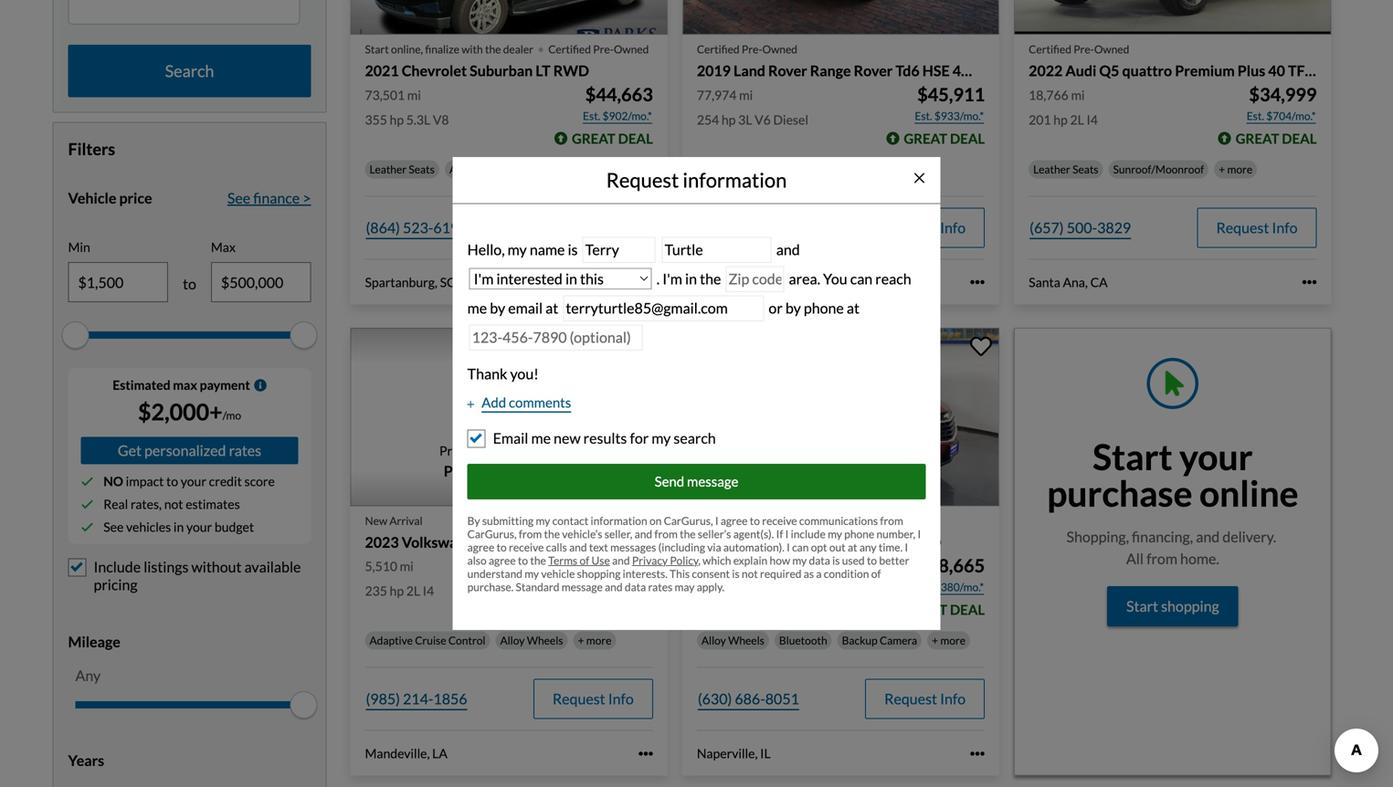 Task type: locate. For each thing, give the bounding box(es) containing it.
1 horizontal spatial rover
[[854, 62, 893, 80]]

you
[[824, 270, 848, 288]]

request info button for 2.0t
[[866, 680, 985, 720]]

1 horizontal spatial leather seats
[[702, 163, 767, 176]]

est. for range
[[915, 109, 933, 122]]

is left used
[[833, 554, 840, 567]]

1 sunroof/moonroof from the left
[[782, 163, 873, 176]]

this
[[670, 567, 690, 581]]

0 horizontal spatial rates
[[229, 442, 262, 460]]

sunroof/moonroof for $45,911
[[782, 163, 873, 176]]

1 horizontal spatial cargurus,
[[664, 514, 713, 528]]

start inside the start online, finalize with the dealer · certified pre-owned 2021 chevrolet suburban lt rwd
[[365, 43, 389, 56]]

mi inside 43,209 mi 170 hp 1.5l i4
[[740, 559, 753, 574]]

3 great deal from the left
[[1236, 130, 1318, 147]]

1 horizontal spatial by
[[786, 299, 801, 317]]

data down $34,995
[[625, 581, 646, 594]]

3 seats from the left
[[1073, 163, 1099, 176]]

rates left may
[[649, 581, 673, 594]]

message inside button
[[687, 474, 739, 490]]

$933/mo.*
[[935, 109, 985, 122]]

2 leather from the left
[[702, 163, 739, 176]]

more down 'est. $683/mo.*' button
[[587, 634, 612, 648]]

1 vertical spatial check image
[[81, 521, 94, 534]]

info for quattro
[[1273, 219, 1298, 237]]

1 horizontal spatial alloy
[[500, 634, 525, 648]]

0 vertical spatial see
[[228, 189, 251, 207]]

more for $34,999
[[1228, 163, 1253, 176]]

2l right the 235
[[407, 584, 421, 599]]

request info for quattro
[[1217, 219, 1298, 237]]

can
[[851, 270, 873, 288], [793, 541, 809, 554]]

0 horizontal spatial chevrolet
[[402, 62, 467, 80]]

owned up "$44,663" at the top of the page
[[614, 43, 649, 56]]

1 horizontal spatial with
[[656, 534, 685, 551]]

my right opt
[[828, 528, 843, 541]]

great deal down est. $704/mo.* button
[[1236, 130, 1318, 147]]

leather down 201
[[1034, 163, 1071, 176]]

0 horizontal spatial see
[[103, 520, 124, 535]]

start inside start your purchase online
[[1093, 436, 1173, 479]]

hp left 3l
[[722, 112, 736, 127]]

1 horizontal spatial great deal
[[904, 130, 985, 147]]

2020
[[697, 534, 731, 551]]

agree up technology
[[721, 514, 748, 528]]

calls
[[546, 541, 567, 554]]

rover right land
[[769, 62, 808, 80]]

1 horizontal spatial information
[[683, 168, 787, 192]]

data down equinox
[[809, 554, 831, 567]]

and inside shopping, financing, and delivery. all from home.
[[1197, 528, 1220, 546]]

i4 inside 43,209 mi 170 hp 1.5l i4
[[765, 584, 777, 599]]

2 leather seats from the left
[[702, 163, 767, 176]]

atlas
[[484, 534, 518, 551]]

Phone (optional) telephone field
[[469, 325, 643, 351]]

seats
[[409, 163, 435, 176], [741, 163, 767, 176], [1073, 163, 1099, 176]]

2l right 201
[[1071, 112, 1085, 127]]

77,974
[[697, 87, 737, 103]]

in inside dialog
[[686, 270, 697, 288]]

from up the time.
[[881, 514, 904, 528]]

great down est. $933/mo.* button
[[904, 130, 948, 147]]

0 horizontal spatial information
[[591, 514, 648, 528]]

0 vertical spatial with
[[462, 43, 483, 56]]

0 vertical spatial data
[[809, 554, 831, 567]]

of left use
[[580, 554, 590, 567]]

owned inside certified pre-owned 2022 audi q5 quattro premium plus 40 tfsi awd
[[1095, 43, 1130, 56]]

by submitting my contact information on cargurus, i agree to receive communications from cargurus, from the vehicle's seller, and from the seller's agent(s). if i include my phone number, i agree to receive calls and text messages (including via automation). i can opt out at any time. i also agree to the
[[468, 514, 922, 567]]

information up se
[[591, 514, 648, 528]]

pre- for $34,999
[[1074, 43, 1095, 56]]

by right or
[[786, 299, 801, 317]]

seats down 3l
[[741, 163, 767, 176]]

1 vertical spatial shopping
[[1162, 598, 1220, 616]]

at
[[546, 299, 559, 317], [847, 299, 860, 317], [848, 541, 858, 554]]

seats down 5.3l
[[409, 163, 435, 176]]

i4 for $34,995
[[423, 584, 434, 599]]

0 horizontal spatial can
[[793, 541, 809, 554]]

0 horizontal spatial me
[[468, 299, 487, 317]]

request information dialog
[[453, 157, 941, 630]]

the down last name field
[[700, 270, 721, 288]]

my up cross
[[536, 514, 551, 528]]

seats for range
[[741, 163, 767, 176]]

1 vertical spatial ellipsis h image
[[971, 747, 985, 762]]

contact
[[553, 514, 589, 528]]

i4 down audi at the right top
[[1087, 112, 1099, 127]]

hp inside "18,766 mi 201 hp 2l i4"
[[1054, 112, 1068, 127]]

not up 1.5l
[[742, 567, 758, 581]]

mi for range
[[740, 87, 753, 103]]

est. for quattro
[[1247, 109, 1265, 122]]

0 vertical spatial lt
[[536, 62, 551, 80]]

cajun red tintcoat 2020 chevrolet equinox 2.0t lt fwd suv / crossover front-wheel drive 6-speed automatic overdrive image
[[683, 328, 1000, 507]]

2l for $34,995
[[407, 584, 421, 599]]

, which explain how my data is used to better understand my vehicle shopping interests. this consent is not required as a condition of purchase. standard message and data rates may apply.
[[468, 554, 910, 594]]

fwd right the time.
[[907, 534, 942, 551]]

43,209 mi 170 hp 1.5l i4
[[697, 559, 777, 599]]

2l inside the "5,510 mi 235 hp 2l i4"
[[407, 584, 421, 599]]

2 check image from the top
[[81, 521, 94, 534]]

+ more down 'est. $683/mo.*' button
[[578, 634, 612, 648]]

santa
[[1029, 275, 1061, 290]]

deal inside $18,665 est. $380/mo.* great deal
[[951, 602, 985, 618]]

i4 inside "18,766 mi 201 hp 2l i4"
[[1087, 112, 1099, 127]]

0 horizontal spatial sunroof/moonroof
[[782, 163, 873, 176]]

also
[[468, 554, 487, 567]]

and inside , which explain how my data is used to better understand my vehicle shopping interests. this consent is not required as a condition of purchase. standard message and data rates may apply.
[[605, 581, 623, 594]]

personalized
[[144, 442, 226, 460]]

mi for ·
[[407, 87, 421, 103]]

owned inside certified pre-owned 2019 land rover range rover td6 hse 4wd
[[763, 43, 798, 56]]

deal for ·
[[618, 130, 653, 147]]

to inside , which explain how my data is used to better understand my vehicle shopping interests. this consent is not required as a condition of purchase. standard message and data rates may apply.
[[867, 554, 878, 567]]

0 horizontal spatial receive
[[509, 541, 544, 554]]

the inside the start online, finalize with the dealer · certified pre-owned 2021 chevrolet suburban lt rwd
[[485, 43, 501, 56]]

i4 up the adaptive cruise control
[[423, 584, 434, 599]]

lt
[[536, 62, 551, 80], [890, 534, 905, 551]]

shopping inside start shopping button
[[1162, 598, 1220, 616]]

in down real rates, not estimates
[[174, 520, 184, 535]]

request info button for sport
[[534, 680, 653, 720]]

by left email
[[490, 299, 506, 317]]

0 horizontal spatial shopping
[[577, 567, 621, 581]]

1 horizontal spatial sunroof/moonroof
[[1114, 163, 1205, 176]]

vehicle
[[541, 567, 575, 581]]

hp for quattro
[[1054, 112, 1068, 127]]

rover
[[769, 62, 808, 80], [854, 62, 893, 80]]

from inside shopping, financing, and delivery. all from home.
[[1147, 550, 1178, 568]]

at right out
[[848, 541, 858, 554]]

1 vertical spatial phone
[[845, 528, 875, 541]]

chevrolet down finalize
[[402, 62, 467, 80]]

2 horizontal spatial leather seats
[[1034, 163, 1099, 176]]

est. inside the $44,663 est. $902/mo.*
[[583, 109, 601, 122]]

me
[[468, 299, 487, 317], [531, 430, 551, 447]]

suburban
[[470, 62, 533, 80]]

more
[[896, 163, 921, 176], [1228, 163, 1253, 176], [587, 634, 612, 648], [941, 634, 966, 648]]

1 vertical spatial not
[[742, 567, 758, 581]]

Max text field
[[212, 263, 310, 302]]

1 vertical spatial receive
[[509, 541, 544, 554]]

0 horizontal spatial 2l
[[407, 584, 421, 599]]

2l inside "18,766 mi 201 hp 2l i4"
[[1071, 112, 1085, 127]]

seats for quattro
[[1073, 163, 1099, 176]]

fwd inside certified pre-owned 2020 chevrolet equinox 2.0t lt fwd
[[907, 534, 942, 551]]

see inside see finance > link
[[228, 189, 251, 207]]

1 horizontal spatial leather
[[702, 163, 739, 176]]

alloy down 170
[[702, 634, 726, 648]]

leather down 355
[[370, 163, 407, 176]]

fwd for $18,665
[[907, 534, 942, 551]]

shopping inside , which explain how my data is used to better understand my vehicle shopping interests. this consent is not required as a condition of purchase. standard message and data rates may apply.
[[577, 567, 621, 581]]

1 vertical spatial with
[[656, 534, 685, 551]]

1 horizontal spatial shopping
[[1162, 598, 1220, 616]]

privacy policy link
[[632, 554, 699, 567]]

rwd
[[554, 62, 589, 80]]

certified inside certified pre-owned 2022 audi q5 quattro premium plus 40 tfsi awd
[[1029, 43, 1072, 56]]

seller's
[[698, 528, 732, 541]]

certified for $18,665
[[697, 514, 740, 528]]

0 horizontal spatial with
[[462, 43, 483, 56]]

0 horizontal spatial seats
[[409, 163, 435, 176]]

used
[[842, 554, 865, 567]]

0 horizontal spatial wheels
[[476, 163, 513, 176]]

can right "you" at the right top
[[851, 270, 873, 288]]

1 horizontal spatial see
[[228, 189, 251, 207]]

+ more down est. $704/mo.* button
[[1219, 163, 1253, 176]]

for
[[630, 430, 649, 447]]

wheels for ·
[[476, 163, 513, 176]]

td6
[[896, 62, 920, 80]]

. i'm in the
[[657, 270, 724, 288]]

to
[[183, 275, 196, 293], [166, 474, 178, 490], [750, 514, 760, 528], [497, 541, 507, 554], [518, 554, 528, 567], [867, 554, 878, 567]]

1 vertical spatial me
[[531, 430, 551, 447]]

certified
[[549, 43, 591, 56], [697, 43, 740, 56], [1029, 43, 1072, 56], [697, 514, 740, 528]]

sunroof/moonroof up 3829
[[1114, 163, 1205, 176]]

hp for ·
[[390, 112, 404, 127]]

0 vertical spatial start
[[365, 43, 389, 56]]

alloy right control
[[500, 634, 525, 648]]

pre- inside certified pre-owned 2019 land rover range rover td6 hse 4wd
[[742, 43, 763, 56]]

hello, my name is
[[468, 241, 581, 259]]

0 horizontal spatial alloy
[[450, 163, 474, 176]]

cargurus, up the also
[[468, 528, 517, 541]]

audi
[[1066, 62, 1097, 80]]

1 horizontal spatial phone
[[845, 528, 875, 541]]

email
[[493, 430, 529, 447]]

my left name
[[508, 241, 527, 259]]

73,501 mi 355 hp 5.3l v8
[[365, 87, 449, 127]]

info for range
[[941, 219, 966, 237]]

check image
[[81, 476, 94, 488]]

0 horizontal spatial leather
[[370, 163, 407, 176]]

0 horizontal spatial i4
[[423, 584, 434, 599]]

mi inside "18,766 mi 201 hp 2l i4"
[[1072, 87, 1085, 103]]

1 vertical spatial in
[[174, 520, 184, 535]]

mi for 2.0t
[[740, 559, 753, 574]]

2 ellipsis h image from the top
[[971, 747, 985, 762]]

leather seats
[[370, 163, 435, 176], [702, 163, 767, 176], [1034, 163, 1099, 176]]

0 horizontal spatial is
[[568, 241, 578, 259]]

as
[[804, 567, 814, 581]]

start down all
[[1127, 598, 1159, 616]]

estimates
[[186, 497, 240, 512]]

18,766
[[1029, 87, 1069, 103]]

1 horizontal spatial in
[[686, 270, 697, 288]]

from down 'financing,'
[[1147, 550, 1178, 568]]

2.0t
[[858, 534, 887, 551]]

start up 2021 at the top left
[[365, 43, 389, 56]]

range
[[810, 62, 851, 80]]

First name field
[[583, 237, 656, 263]]

chevrolet inside the start online, finalize with the dealer · certified pre-owned 2021 chevrolet suburban lt rwd
[[402, 62, 467, 80]]

in right i'm on the left top
[[686, 270, 697, 288]]

2 sunroof/moonroof from the left
[[1114, 163, 1205, 176]]

rates inside , which explain how my data is used to better understand my vehicle shopping interests. this consent is not required as a condition of purchase. standard message and data rates may apply.
[[649, 581, 673, 594]]

+ more
[[887, 163, 921, 176], [1219, 163, 1253, 176], [578, 634, 612, 648], [932, 634, 966, 648]]

mi for quattro
[[1072, 87, 1085, 103]]

wheels down "standard"
[[527, 634, 563, 648]]

1 vertical spatial chevrolet
[[734, 534, 799, 551]]

chevrolet up how at the right bottom of page
[[734, 534, 799, 551]]

est. inside $45,911 est. $933/mo.*
[[915, 109, 933, 122]]

results
[[584, 430, 627, 447]]

owned
[[614, 43, 649, 56], [763, 43, 798, 56], [1095, 43, 1130, 56], [763, 514, 798, 528]]

with right finalize
[[462, 43, 483, 56]]

1 horizontal spatial lt
[[890, 534, 905, 551]]

alloy for sport
[[500, 634, 525, 648]]

start your purchase online
[[1048, 436, 1299, 515]]

your
[[1180, 436, 1254, 479], [181, 474, 207, 490], [186, 520, 212, 535]]

more for $45,911
[[896, 163, 921, 176]]

cargurus, up (including
[[664, 514, 713, 528]]

alloy wheels
[[450, 163, 513, 176], [500, 634, 563, 648], [702, 634, 765, 648]]

1 vertical spatial data
[[625, 581, 646, 594]]

search
[[165, 61, 214, 81]]

2 horizontal spatial i4
[[1087, 112, 1099, 127]]

rates up score at the bottom of page
[[229, 442, 262, 460]]

seats for ·
[[409, 163, 435, 176]]

certified up rwd
[[549, 43, 591, 56]]

delivery.
[[1223, 528, 1277, 546]]

great down est. $704/mo.* button
[[1236, 130, 1280, 147]]

budget
[[215, 520, 254, 535]]

check image for real rates, not estimates
[[81, 498, 94, 511]]

is right name
[[568, 241, 578, 259]]

online
[[1200, 472, 1299, 515]]

great deal down est. $902/mo.* button at the left of page
[[572, 130, 653, 147]]

+ for $45,911
[[887, 163, 894, 176]]

1 horizontal spatial 2l
[[1071, 112, 1085, 127]]

665-
[[735, 219, 766, 237]]

leather seats down 5.3l
[[370, 163, 435, 176]]

2 horizontal spatial is
[[833, 554, 840, 567]]

2 horizontal spatial great deal
[[1236, 130, 1318, 147]]

at right email
[[546, 299, 559, 317]]

0 vertical spatial me
[[468, 299, 487, 317]]

i4 inside the "5,510 mi 235 hp 2l i4"
[[423, 584, 434, 599]]

phone down "you" at the right top
[[804, 299, 844, 317]]

to right min text field
[[183, 275, 196, 293]]

1 horizontal spatial receive
[[762, 514, 798, 528]]

0 horizontal spatial phone
[[804, 299, 844, 317]]

235
[[365, 584, 387, 599]]

check image
[[81, 498, 94, 511], [81, 521, 94, 534]]

payment
[[200, 378, 250, 393]]

1 ellipsis h image from the top
[[971, 275, 985, 290]]

start
[[365, 43, 389, 56], [1093, 436, 1173, 479], [1127, 598, 1159, 616]]

leather for ·
[[370, 163, 407, 176]]

mi up 5.3l
[[407, 87, 421, 103]]

0 vertical spatial shopping
[[577, 567, 621, 581]]

rover left td6
[[854, 62, 893, 80]]

certified up 2022
[[1029, 43, 1072, 56]]

mi inside the "5,510 mi 235 hp 2l i4"
[[400, 559, 414, 574]]

to down submitting
[[497, 541, 507, 554]]

with
[[462, 43, 483, 56], [656, 534, 685, 551]]

0 vertical spatial can
[[851, 270, 873, 288]]

$18,665 est. $380/mo.* great deal
[[904, 555, 985, 618]]

can inside the 'by submitting my contact information on cargurus, i agree to receive communications from cargurus, from the vehicle's seller, and from the seller's agent(s). if i include my phone number, i agree to receive calls and text messages (including via automation). i can opt out at any time. i also agree to the'
[[793, 541, 809, 554]]

18,766 mi 201 hp 2l i4
[[1029, 87, 1099, 127]]

hp inside 73,501 mi 355 hp 5.3l v8
[[390, 112, 404, 127]]

1 by from the left
[[490, 299, 506, 317]]

1 check image from the top
[[81, 498, 94, 511]]

3 leather from the left
[[1034, 163, 1071, 176]]

est. for ·
[[583, 109, 601, 122]]

see left finance
[[228, 189, 251, 207]]

mi inside 77,974 mi 254 hp 3l v6 diesel
[[740, 87, 753, 103]]

fwd for $34,995
[[618, 534, 653, 551]]

hp inside the "5,510 mi 235 hp 2l i4"
[[390, 584, 404, 599]]

0 vertical spatial information
[[683, 168, 787, 192]]

request inside dialog
[[607, 168, 679, 192]]

leather for quattro
[[1034, 163, 1071, 176]]

0 horizontal spatial rover
[[769, 62, 808, 80]]

1 fwd from the left
[[618, 534, 653, 551]]

lt up the better
[[890, 534, 905, 551]]

hp for range
[[722, 112, 736, 127]]

Email address email field
[[563, 296, 764, 322]]

1 vertical spatial rates
[[649, 581, 673, 594]]

owned up land
[[763, 43, 798, 56]]

1 vertical spatial message
[[562, 581, 603, 594]]

request for quattro
[[1217, 219, 1270, 237]]

1 vertical spatial information
[[591, 514, 648, 528]]

2 seats from the left
[[741, 163, 767, 176]]

condition
[[824, 567, 870, 581]]

pre- inside certified pre-owned 2022 audi q5 quattro premium plus 40 tfsi awd
[[1074, 43, 1095, 56]]

of right used
[[872, 567, 881, 581]]

request info for range
[[885, 219, 966, 237]]

1 leather from the left
[[370, 163, 407, 176]]

1 great deal from the left
[[572, 130, 653, 147]]

start inside start shopping button
[[1127, 598, 1159, 616]]

est. inside $18,665 est. $380/mo.* great deal
[[915, 581, 933, 594]]

mi inside 73,501 mi 355 hp 5.3l v8
[[407, 87, 421, 103]]

a
[[817, 567, 822, 581]]

v8
[[433, 112, 449, 127]]

not up see vehicles in your budget at the bottom left
[[164, 497, 183, 512]]

required
[[760, 567, 802, 581]]

chevrolet inside certified pre-owned 2020 chevrolet equinox 2.0t lt fwd
[[734, 534, 799, 551]]

deal for range
[[951, 130, 985, 147]]

0 horizontal spatial by
[[490, 299, 506, 317]]

add comments button
[[468, 393, 571, 413]]

il
[[761, 746, 771, 762]]

certified up 2020
[[697, 514, 740, 528]]

mi down land
[[740, 87, 753, 103]]

0 horizontal spatial in
[[174, 520, 184, 535]]

0 vertical spatial 2l
[[1071, 112, 1085, 127]]

2 horizontal spatial leather
[[1034, 163, 1071, 176]]

2 great deal from the left
[[904, 130, 985, 147]]

owned inside certified pre-owned 2020 chevrolet equinox 2.0t lt fwd
[[763, 514, 798, 528]]

1 horizontal spatial message
[[687, 474, 739, 490]]

arrival
[[390, 514, 423, 528]]

1 vertical spatial 2l
[[407, 584, 421, 599]]

more for $34,995
[[587, 634, 612, 648]]

1 vertical spatial start
[[1093, 436, 1173, 479]]

message right send
[[687, 474, 739, 490]]

hp inside 77,974 mi 254 hp 3l v6 diesel
[[722, 112, 736, 127]]

0 horizontal spatial of
[[580, 554, 590, 567]]

leather seats for quattro
[[1034, 163, 1099, 176]]

wheels for sport
[[527, 634, 563, 648]]

0 vertical spatial message
[[687, 474, 739, 490]]

4wd
[[953, 62, 988, 80]]

fwd
[[618, 534, 653, 551], [907, 534, 942, 551]]

listings
[[144, 559, 189, 576]]

information up (901) 665-2400
[[683, 168, 787, 192]]

rates
[[229, 442, 262, 460], [649, 581, 673, 594]]

certified inside certified pre-owned 2019 land rover range rover td6 hse 4wd
[[697, 43, 740, 56]]

0 vertical spatial check image
[[81, 498, 94, 511]]

$34,995
[[586, 555, 653, 577]]

/mo
[[223, 409, 241, 422]]

$34,999
[[1250, 84, 1318, 105]]

leather for range
[[702, 163, 739, 176]]

0 horizontal spatial great deal
[[572, 130, 653, 147]]

new
[[554, 430, 581, 447]]

receive left calls
[[509, 541, 544, 554]]

3 leather seats from the left
[[1034, 163, 1099, 176]]

est. down $18,665
[[915, 581, 933, 594]]

consent
[[692, 567, 730, 581]]

1 horizontal spatial can
[[851, 270, 873, 288]]

1 horizontal spatial i4
[[765, 584, 777, 599]]

submitting
[[482, 514, 534, 528]]

santa ana, ca
[[1029, 275, 1108, 290]]

area.
[[789, 270, 821, 288]]

1 vertical spatial see
[[103, 520, 124, 535]]

purchase
[[1048, 472, 1193, 515]]

est. down "$44,663" at the top of the page
[[583, 109, 601, 122]]

great down 'est. $380/mo.*' button
[[904, 602, 948, 618]]

1 horizontal spatial is
[[732, 567, 740, 581]]

fwd inside 'new arrival 2023 volkswagen atlas cross sport se fwd with technology'
[[618, 534, 653, 551]]

wheels down 1.5l
[[729, 634, 765, 648]]

1 horizontal spatial chevrolet
[[734, 534, 799, 551]]

hp inside 43,209 mi 170 hp 1.5l i4
[[722, 584, 736, 599]]

black 2019 land rover range rover td6 hse 4wd suv / crossover all-wheel drive automatic image
[[683, 0, 1000, 35]]

+ more for $34,999
[[1219, 163, 1253, 176]]

quattro
[[1123, 62, 1173, 80]]

real rates, not estimates
[[103, 497, 240, 512]]

info for sport
[[608, 691, 634, 708]]

0 vertical spatial chevrolet
[[402, 62, 467, 80]]

0 vertical spatial rates
[[229, 442, 262, 460]]

ellipsis h image for sport
[[639, 747, 653, 762]]

owned for $34,999
[[1095, 43, 1130, 56]]

cross
[[521, 534, 558, 551]]

1 horizontal spatial fwd
[[907, 534, 942, 551]]

great down est. $902/mo.* button at the left of page
[[572, 130, 616, 147]]

ellipsis h image for $18,665
[[971, 747, 985, 762]]

lt inside the start online, finalize with the dealer · certified pre-owned 2021 chevrolet suburban lt rwd
[[536, 62, 551, 80]]

$704/mo.*
[[1267, 109, 1317, 122]]

start for shopping
[[1127, 598, 1159, 616]]

ellipsis h image
[[639, 275, 653, 290], [1303, 275, 1318, 290], [639, 747, 653, 762]]

1 vertical spatial lt
[[890, 534, 905, 551]]

0 vertical spatial ellipsis h image
[[971, 275, 985, 290]]

mi down automation).
[[740, 559, 753, 574]]

0 vertical spatial in
[[686, 270, 697, 288]]

leather down 254
[[702, 163, 739, 176]]

est. for 2.0t
[[915, 581, 933, 594]]

0 horizontal spatial fwd
[[618, 534, 653, 551]]

certified for $45,911
[[697, 43, 740, 56]]

pre- inside certified pre-owned 2020 chevrolet equinox 2.0t lt fwd
[[742, 514, 763, 528]]

2 vertical spatial start
[[1127, 598, 1159, 616]]

1 horizontal spatial not
[[742, 567, 758, 581]]

information inside the 'by submitting my contact information on cargurus, i agree to receive communications from cargurus, from the vehicle's seller, and from the seller's agent(s). if i include my phone number, i agree to receive calls and text messages (including via automation). i can opt out at any time. i also agree to the'
[[591, 514, 648, 528]]

1 leather seats from the left
[[370, 163, 435, 176]]

Zip code field
[[726, 266, 785, 292]]

i4 down required
[[765, 584, 777, 599]]

phone up used
[[845, 528, 875, 541]]

0 vertical spatial phone
[[804, 299, 844, 317]]

1 seats from the left
[[409, 163, 435, 176]]

+ for $34,999
[[1219, 163, 1226, 176]]

est. inside $34,999 est. $704/mo.*
[[1247, 109, 1265, 122]]

great deal down est. $933/mo.* button
[[904, 130, 985, 147]]

time.
[[879, 541, 903, 554]]

or
[[769, 299, 783, 317]]

certified inside certified pre-owned 2020 chevrolet equinox 2.0t lt fwd
[[697, 514, 740, 528]]

with up privacy policy 'link'
[[656, 534, 685, 551]]

mi right 5,510
[[400, 559, 414, 574]]

2 fwd from the left
[[907, 534, 942, 551]]

(657) 500-3829 button
[[1029, 208, 1133, 248]]

leather seats down 201
[[1034, 163, 1099, 176]]

backup
[[842, 634, 878, 648]]

pre- up audi at the right top
[[1074, 43, 1095, 56]]

deal down $933/mo.*
[[951, 130, 985, 147]]

in for i'm
[[686, 270, 697, 288]]

2 horizontal spatial seats
[[1073, 163, 1099, 176]]

request for range
[[885, 219, 938, 237]]

1 horizontal spatial seats
[[741, 163, 767, 176]]

ellipsis h image
[[971, 275, 985, 290], [971, 747, 985, 762]]

at inside the 'by submitting my contact information on cargurus, i agree to receive communications from cargurus, from the vehicle's seller, and from the seller's agent(s). if i include my phone number, i agree to receive calls and text messages (including via automation). i can opt out at any time. i also agree to the'
[[848, 541, 858, 554]]

search
[[674, 430, 716, 447]]

est. down $34,999
[[1247, 109, 1265, 122]]

alloy wheels down "standard"
[[500, 634, 563, 648]]

info circle image
[[254, 379, 267, 392]]

rates,
[[131, 497, 162, 512]]

request info button for ·
[[534, 208, 653, 248]]

0 vertical spatial receive
[[762, 514, 798, 528]]

0 horizontal spatial cargurus,
[[468, 528, 517, 541]]

0 horizontal spatial message
[[562, 581, 603, 594]]

leather seats for range
[[702, 163, 767, 176]]

great for range
[[904, 130, 948, 147]]



Task type: describe. For each thing, give the bounding box(es) containing it.
alloy wheels for ·
[[450, 163, 513, 176]]

certified pre-owned 2020 chevrolet equinox 2.0t lt fwd
[[697, 514, 942, 551]]

the down cross
[[530, 554, 546, 567]]

to down cross
[[518, 554, 528, 567]]

agree down by
[[468, 541, 495, 554]]

the left sport
[[544, 528, 560, 541]]

request for 2.0t
[[885, 691, 938, 708]]

1 rover from the left
[[769, 62, 808, 80]]

alloy wheels for sport
[[500, 634, 563, 648]]

pricing
[[94, 576, 138, 594]]

and left the text
[[569, 541, 587, 554]]

vehicle
[[68, 189, 116, 207]]

with inside 'new arrival 2023 volkswagen atlas cross sport se fwd with technology'
[[656, 534, 685, 551]]

(901) 665-2400 button
[[697, 208, 801, 248]]

2l for $34,999
[[1071, 112, 1085, 127]]

score
[[245, 474, 275, 490]]

+ for $34,995
[[578, 634, 584, 648]]

include
[[791, 528, 826, 541]]

your for no impact to your credit score
[[181, 474, 207, 490]]

2 rover from the left
[[854, 62, 893, 80]]

opt
[[811, 541, 828, 554]]

(985) 214-1856 button
[[365, 680, 468, 720]]

request info for 2.0t
[[885, 691, 966, 708]]

financing,
[[1132, 528, 1194, 546]]

price
[[119, 189, 152, 207]]

thank you!
[[468, 365, 539, 383]]

great inside $18,665 est. $380/mo.* great deal
[[904, 602, 948, 618]]

(630) 686-8051 button
[[697, 680, 801, 720]]

your for see vehicles in your budget
[[186, 520, 212, 535]]

2 by from the left
[[786, 299, 801, 317]]

start for online,
[[365, 43, 389, 56]]

on
[[650, 514, 662, 528]]

i4 for $34,999
[[1087, 112, 1099, 127]]

online,
[[391, 43, 423, 56]]

from up privacy policy 'link'
[[655, 528, 678, 541]]

can inside area. you can reach me by email at
[[851, 270, 873, 288]]

shopping,
[[1067, 528, 1130, 546]]

ellipsis h image for ·
[[639, 275, 653, 290]]

info for ·
[[608, 219, 634, 237]]

vehicle's
[[562, 528, 603, 541]]

$45,911
[[918, 84, 985, 105]]

communications
[[800, 514, 878, 528]]

and right seller,
[[635, 528, 653, 541]]

owned inside the start online, finalize with the dealer · certified pre-owned 2021 chevrolet suburban lt rwd
[[614, 43, 649, 56]]

request info button for quattro
[[1198, 208, 1318, 248]]

in for vehicles
[[174, 520, 184, 535]]

and right use
[[612, 554, 630, 567]]

request info for sport
[[553, 691, 634, 708]]

at down "you" at the right top
[[847, 299, 860, 317]]

5,510
[[365, 559, 398, 574]]

home.
[[1181, 550, 1220, 568]]

agree down atlas
[[489, 554, 516, 567]]

see for see vehicles in your budget
[[103, 520, 124, 535]]

(901)
[[698, 219, 732, 237]]

privacy
[[632, 554, 668, 567]]

request info for ·
[[553, 219, 634, 237]]

see for see finance >
[[228, 189, 251, 207]]

the up policy
[[680, 528, 696, 541]]

Min text field
[[69, 263, 167, 302]]

me inside area. you can reach me by email at
[[468, 299, 487, 317]]

black 2021 chevrolet suburban lt rwd suv / crossover 4x2 null image
[[351, 0, 668, 35]]

lt inside certified pre-owned 2020 chevrolet equinox 2.0t lt fwd
[[890, 534, 905, 551]]

alloy wheels down 1.5l
[[702, 634, 765, 648]]

which
[[703, 554, 732, 567]]

estimated max payment
[[113, 378, 250, 393]]

bluetooth
[[780, 634, 828, 648]]

start shopping
[[1127, 598, 1220, 616]]

owned for $45,911
[[763, 43, 798, 56]]

0 horizontal spatial not
[[164, 497, 183, 512]]

owned for $18,665
[[763, 514, 798, 528]]

not inside , which explain how my data is used to better understand my vehicle shopping interests. this consent is not required as a condition of purchase. standard message and data rates may apply.
[[742, 567, 758, 581]]

out
[[830, 541, 846, 554]]

and down 2400
[[774, 241, 800, 259]]

your inside start your purchase online
[[1180, 436, 1254, 479]]

adaptive
[[370, 634, 413, 648]]

info for 2.0t
[[941, 691, 966, 708]]

with inside the start online, finalize with the dealer · certified pre-owned 2021 chevrolet suburban lt rwd
[[462, 43, 483, 56]]

by inside area. you can reach me by email at
[[490, 299, 506, 317]]

pre- inside the start online, finalize with the dealer · certified pre-owned 2021 chevrolet suburban lt rwd
[[593, 43, 614, 56]]

message inside , which explain how my data is used to better understand my vehicle shopping interests. this consent is not required as a condition of purchase. standard message and data rates may apply.
[[562, 581, 603, 594]]

hello,
[[468, 241, 505, 259]]

any
[[75, 667, 101, 685]]

v6
[[755, 112, 771, 127]]

est. $933/mo.* button
[[914, 107, 985, 125]]

via
[[708, 541, 722, 554]]

ellipsis h image for quattro
[[1303, 275, 1318, 290]]

2 horizontal spatial wheels
[[729, 634, 765, 648]]

certified pre-owned 2022 audi q5 quattro premium plus 40 tfsi awd
[[1029, 43, 1357, 80]]

1 horizontal spatial data
[[809, 554, 831, 567]]

+ more right 'camera'
[[932, 634, 966, 648]]

ellipsis h image for $45,911
[[971, 275, 985, 290]]

rates inside button
[[229, 442, 262, 460]]

request info button for range
[[866, 208, 985, 248]]

real
[[103, 497, 128, 512]]

i4 for $18,665
[[765, 584, 777, 599]]

sunroof/moonroof for $34,999
[[1114, 163, 1205, 176]]

area. you can reach me by email at
[[468, 270, 912, 317]]

est. inside $34,995 est. $683/mo.*
[[583, 581, 601, 594]]

white 2022 audi q5 quattro premium plus 40 tfsi awd suv / crossover all-wheel drive 7-speed automatic image
[[1015, 0, 1332, 35]]

0 horizontal spatial data
[[625, 581, 646, 594]]

request for ·
[[553, 219, 606, 237]]

$2,000+
[[138, 399, 223, 426]]

from left calls
[[519, 528, 542, 541]]

adaptive cruise control
[[370, 634, 486, 648]]

(985) 214-1856
[[366, 691, 468, 708]]

,
[[699, 554, 701, 567]]

if
[[777, 528, 784, 541]]

vehicle photo unavailable image
[[351, 328, 668, 507]]

to up real rates, not estimates
[[166, 474, 178, 490]]

pre- for $45,911
[[742, 43, 763, 56]]

mileage button
[[68, 620, 311, 665]]

sport
[[560, 534, 596, 551]]

leather seats for ·
[[370, 163, 435, 176]]

73,501
[[365, 87, 405, 103]]

2022
[[1029, 62, 1063, 80]]

awd
[[1321, 62, 1357, 80]]

years
[[68, 752, 104, 770]]

great deal for quattro
[[1236, 130, 1318, 147]]

deal for quattro
[[1283, 130, 1318, 147]]

2021
[[365, 62, 399, 80]]

q5
[[1100, 62, 1120, 80]]

355
[[365, 112, 387, 127]]

terms of use and privacy policy
[[549, 554, 699, 567]]

great for quattro
[[1236, 130, 1280, 147]]

my right for
[[652, 430, 671, 447]]

get personalized rates button
[[81, 437, 298, 465]]

$380/mo.*
[[935, 581, 985, 594]]

170
[[697, 584, 720, 599]]

(630)
[[698, 691, 732, 708]]

agent(s).
[[734, 528, 774, 541]]

policy
[[670, 554, 699, 567]]

hp for sport
[[390, 584, 404, 599]]

terms of use link
[[549, 554, 610, 567]]

certified for $34,999
[[1029, 43, 1072, 56]]

201
[[1029, 112, 1052, 127]]

+ more for $45,911
[[887, 163, 921, 176]]

start online, finalize with the dealer · certified pre-owned 2021 chevrolet suburban lt rwd
[[365, 31, 649, 80]]

1 horizontal spatial me
[[531, 430, 551, 447]]

ca
[[1091, 275, 1108, 290]]

send
[[655, 474, 685, 490]]

messages
[[611, 541, 657, 554]]

great deal for ·
[[572, 130, 653, 147]]

.
[[657, 270, 660, 288]]

memphis,
[[697, 275, 752, 290]]

send message
[[655, 474, 739, 490]]

premium
[[1176, 62, 1235, 80]]

plus image
[[468, 400, 474, 409]]

include listings without available pricing
[[94, 559, 301, 594]]

phone inside the 'by submitting my contact information on cargurus, i agree to receive communications from cargurus, from the vehicle's seller, and from the seller's agent(s). if i include my phone number, i agree to receive calls and text messages (including via automation). i can opt out at any time. i also agree to the'
[[845, 528, 875, 541]]

77,974 mi 254 hp 3l v6 diesel
[[697, 87, 809, 127]]

check image for see vehicles in your budget
[[81, 521, 94, 534]]

seller,
[[605, 528, 633, 541]]

mandeville, la
[[365, 746, 448, 762]]

hp for 2.0t
[[722, 584, 736, 599]]

(including
[[659, 541, 706, 554]]

certified inside the start online, finalize with the dealer · certified pre-owned 2021 chevrolet suburban lt rwd
[[549, 43, 591, 56]]

$44,663
[[586, 84, 653, 105]]

Last name field
[[662, 237, 772, 263]]

purchase.
[[468, 581, 514, 594]]

of inside , which explain how my data is used to better understand my vehicle shopping interests. this consent is not required as a condition of purchase. standard message and data rates may apply.
[[872, 567, 881, 581]]

ZIP telephone field
[[68, 0, 300, 24]]

apply.
[[697, 581, 725, 594]]

see finance > link
[[228, 187, 311, 209]]

at inside area. you can reach me by email at
[[546, 299, 559, 317]]

send message button
[[468, 464, 926, 500]]

close modal request information image
[[913, 171, 927, 186]]

see finance >
[[228, 189, 311, 207]]

$45,911 est. $933/mo.*
[[915, 84, 985, 122]]

start for your
[[1093, 436, 1173, 479]]

la
[[432, 746, 448, 762]]

est. $902/mo.* button
[[582, 107, 653, 125]]

my right how at the right bottom of page
[[793, 554, 807, 567]]

great deal for range
[[904, 130, 985, 147]]

more down 'est. $380/mo.*' button
[[941, 634, 966, 648]]

+ more for $34,995
[[578, 634, 612, 648]]

to up automation).
[[750, 514, 760, 528]]

request for sport
[[553, 691, 606, 708]]

great for ·
[[572, 130, 616, 147]]

·
[[537, 31, 545, 64]]

pre- for $18,665
[[742, 514, 763, 528]]

max
[[211, 239, 236, 255]]

alloy for ·
[[450, 163, 474, 176]]

mi for sport
[[400, 559, 414, 574]]

$18,665
[[918, 555, 985, 577]]

my left vehicle
[[525, 567, 539, 581]]

add
[[482, 394, 506, 411]]

2 horizontal spatial alloy
[[702, 634, 726, 648]]

finance
[[253, 189, 300, 207]]



Task type: vqa. For each thing, say whether or not it's contained in the screenshot.
View vehicle photo 3
no



